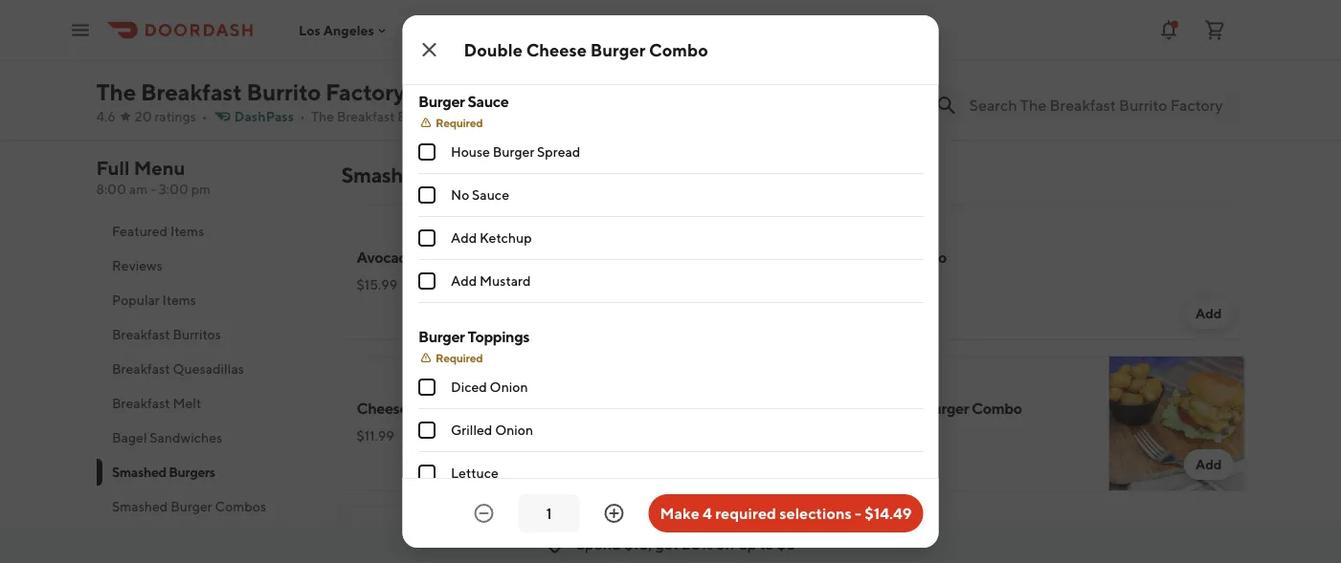 Task type: describe. For each thing, give the bounding box(es) containing it.
lettuce
[[450, 466, 498, 482]]

spend $15, get 20% off up to $5
[[576, 536, 796, 554]]

the breakfast burrito factory
[[96, 78, 405, 105]]

onion for diced onion
[[489, 380, 528, 395]]

Lettuce checkbox
[[418, 465, 435, 483]]

cheeseburger combo image
[[650, 356, 786, 492]]

dashpass •
[[234, 109, 305, 124]]

sides
[[181, 534, 214, 550]]

increase quantity by 1 image
[[603, 503, 626, 526]]

cheeseburger combo
[[357, 400, 506, 418]]

am
[[129, 181, 148, 197]]

double cheese burger combo inside double cheese burger combo dialog
[[464, 39, 708, 60]]

items for popular items
[[162, 293, 196, 308]]

open menu image
[[69, 19, 92, 42]]

required for toppings
[[435, 351, 482, 365]]

1 • from the left
[[202, 109, 208, 124]]

selections
[[780, 505, 852, 523]]

bagel sandwiches button
[[96, 421, 318, 456]]

add button for avocado bacon cheeseburger combo
[[725, 299, 774, 329]]

bacon for avocado bacon cheeseburger combo
[[419, 248, 462, 267]]

full menu 8:00 am - 3:00 pm
[[96, 157, 211, 197]]

1 horizontal spatial double
[[816, 400, 866, 418]]

burger toppings
[[418, 328, 529, 346]]

los
[[299, 22, 321, 38]]

required
[[715, 505, 776, 523]]

breakfast for burritos
[[112, 327, 170, 343]]

notification bell image
[[1158, 19, 1181, 42]]

combo inside dialog
[[649, 39, 708, 60]]

double cheese burger combo image
[[1109, 356, 1245, 492]]

spread
[[537, 144, 580, 160]]

extras and sides
[[112, 534, 214, 550]]

0 items, open order cart image
[[1204, 19, 1227, 42]]

Diced Onion checkbox
[[418, 379, 435, 396]]

smashed burger combos inside button
[[112, 499, 266, 515]]

full
[[96, 157, 130, 180]]

patties
[[447, 36, 489, 52]]

3 • from the left
[[496, 109, 502, 124]]

burrito for the breakfast burrito factory •
[[398, 109, 440, 124]]

add mustard
[[450, 273, 530, 289]]

Item Search search field
[[969, 95, 1230, 116]]

avocado bacon cheeseburger combo
[[357, 248, 614, 267]]

smashed down the bagel
[[112, 465, 166, 481]]

no
[[450, 187, 469, 203]]

to
[[760, 536, 774, 554]]

house burger spread
[[450, 144, 580, 160]]

Current quantity is 1 number field
[[530, 504, 568, 525]]

diced
[[450, 380, 487, 395]]

angeles
[[323, 22, 374, 38]]

decrease quantity by 1 image
[[473, 503, 496, 526]]

add button for double cheese burger combo
[[1184, 450, 1234, 481]]

20 ratings •
[[135, 109, 208, 124]]

mustard
[[479, 273, 530, 289]]

reviews
[[112, 258, 162, 274]]

the breakfast burrito factory •
[[311, 109, 502, 124]]

bagel
[[112, 430, 147, 446]]

get
[[655, 536, 679, 554]]

cheeseburger for combo
[[465, 248, 561, 267]]

triple cheeseburger combo image
[[650, 507, 786, 564]]

house
[[357, 55, 394, 71]]

toppings
[[467, 328, 529, 346]]

featured items
[[112, 224, 204, 239]]

american
[[521, 36, 579, 52]]

$15.99
[[357, 277, 398, 293]]

los angeles button
[[299, 22, 390, 38]]

ketchup
[[479, 230, 531, 246]]

los angeles
[[299, 22, 374, 38]]

dashpass
[[234, 109, 294, 124]]

ratings
[[155, 109, 196, 124]]

- for menu
[[150, 181, 156, 197]]

add ketchup
[[450, 230, 531, 246]]

cheeseburger for smashed
[[465, 11, 561, 29]]

$11.99 inside avocado bacon cheeseburger smashed beef patties with american cheese, house sauce $11.99
[[357, 78, 394, 94]]

reviews button
[[96, 249, 318, 283]]

breakfast melt
[[112, 396, 201, 412]]

sauce for no sauce
[[472, 187, 509, 203]]

1 horizontal spatial combos
[[498, 163, 576, 188]]

bagel sandwiches
[[112, 430, 222, 446]]

featured
[[112, 224, 167, 239]]

- for 4
[[855, 505, 862, 523]]

extras and sides button
[[96, 525, 318, 559]]

burger toppings group
[[418, 326, 923, 564]]

breakfast quesadillas button
[[96, 352, 318, 387]]

and
[[152, 534, 178, 550]]

1 horizontal spatial smashed burger combos
[[341, 163, 576, 188]]

4.6
[[96, 109, 116, 124]]

onion for grilled onion
[[495, 423, 533, 439]]

extras
[[112, 534, 150, 550]]

3:00
[[159, 181, 189, 197]]

featured items button
[[96, 214, 318, 249]]

factory for the breakfast burrito factory
[[326, 78, 405, 105]]



Task type: locate. For each thing, give the bounding box(es) containing it.
1 avocado from the top
[[357, 11, 416, 29]]

required inside burger sauce group
[[435, 116, 482, 129]]

combos inside button
[[214, 499, 266, 515]]

combos down 'spread'
[[498, 163, 576, 188]]

popular
[[112, 293, 159, 308]]

make 4 required selections - $14.49
[[660, 505, 912, 523]]

sauce up house
[[467, 92, 508, 111]]

2 required from the top
[[435, 351, 482, 365]]

0 horizontal spatial double
[[464, 39, 523, 60]]

smashed burgers
[[112, 465, 215, 481]]

cheeseburger down ketchup
[[465, 248, 561, 267]]

bacon up the beef
[[419, 11, 462, 29]]

1 bacon from the top
[[419, 11, 462, 29]]

breakfast up breakfast melt
[[112, 361, 170, 377]]

- inside the full menu 8:00 am - 3:00 pm
[[150, 181, 156, 197]]

sandwiches
[[149, 430, 222, 446]]

1 vertical spatial sauce
[[472, 187, 509, 203]]

$14.49
[[865, 505, 912, 523]]

breakfast burritos button
[[96, 318, 318, 352]]

1 horizontal spatial cheese
[[869, 400, 920, 418]]

1 horizontal spatial factory
[[443, 109, 489, 124]]

2 • from the left
[[300, 109, 305, 124]]

burger
[[590, 39, 646, 60], [418, 92, 464, 111], [492, 144, 534, 160], [430, 163, 494, 188], [418, 328, 464, 346], [923, 400, 969, 418], [170, 499, 212, 515]]

breakfast melt button
[[96, 387, 318, 421]]

pm
[[191, 181, 211, 197]]

items inside button
[[162, 293, 196, 308]]

melt
[[172, 396, 201, 412]]

no sauce
[[450, 187, 509, 203]]

smashed down house burger spread checkbox
[[341, 163, 427, 188]]

0 vertical spatial sauce
[[467, 92, 508, 111]]

smashed inside button
[[112, 499, 167, 515]]

0 horizontal spatial cheese
[[526, 39, 587, 60]]

make 4 required selections - $14.49 button
[[649, 495, 923, 533]]

grilled onion
[[450, 423, 533, 439]]

spend
[[576, 536, 621, 554]]

off
[[716, 536, 736, 554]]

onion
[[489, 380, 528, 395], [495, 423, 533, 439]]

avocado bacon cheeseburger image
[[650, 0, 786, 123]]

0 vertical spatial onion
[[489, 380, 528, 395]]

breakfast quesadillas
[[112, 361, 244, 377]]

double cheese burger combo dialog
[[403, 0, 939, 564]]

20%
[[682, 536, 713, 554]]

0 horizontal spatial smashed burger combos
[[112, 499, 266, 515]]

breakfast up 'ratings' in the left of the page
[[141, 78, 242, 105]]

items up reviews 'button'
[[170, 224, 204, 239]]

avocado bacon cheeseburger combo image
[[650, 205, 786, 341]]

4
[[703, 505, 712, 523]]

breakfast up the bagel
[[112, 396, 170, 412]]

onion right grilled
[[495, 423, 533, 439]]

burger sauce
[[418, 92, 508, 111]]

1 vertical spatial onion
[[495, 423, 533, 439]]

0 horizontal spatial double cheese burger combo
[[464, 39, 708, 60]]

0 vertical spatial required
[[435, 116, 482, 129]]

double inside dialog
[[464, 39, 523, 60]]

close double cheese burger combo image
[[418, 38, 441, 61]]

1 vertical spatial burrito
[[398, 109, 440, 124]]

0 vertical spatial double cheese burger combo
[[464, 39, 708, 60]]

burritos
[[172, 327, 220, 343]]

bacon inside avocado bacon cheeseburger smashed beef patties with american cheese, house sauce $11.99
[[419, 11, 462, 29]]

0 horizontal spatial •
[[202, 109, 208, 124]]

quesadillas
[[172, 361, 244, 377]]

1 required from the top
[[435, 116, 482, 129]]

- right am
[[150, 181, 156, 197]]

cheeseburger up with
[[465, 11, 561, 29]]

hamburger combo
[[816, 248, 947, 267]]

$11.99 left grilled onion option
[[357, 428, 394, 444]]

burgers
[[168, 465, 215, 481]]

1 vertical spatial items
[[162, 293, 196, 308]]

breakfast for melt
[[112, 396, 170, 412]]

1 vertical spatial cheeseburger
[[465, 248, 561, 267]]

1 vertical spatial required
[[435, 351, 482, 365]]

0 vertical spatial bacon
[[419, 11, 462, 29]]

cheese inside double cheese burger combo dialog
[[526, 39, 587, 60]]

2 $11.99 from the top
[[357, 428, 394, 444]]

$11.99
[[357, 78, 394, 94], [357, 428, 394, 444]]

Add Mustard checkbox
[[418, 273, 435, 290]]

required down the burger toppings
[[435, 351, 482, 365]]

required down burger sauce
[[435, 116, 482, 129]]

onion right the 'diced'
[[489, 380, 528, 395]]

• right 'ratings' in the left of the page
[[202, 109, 208, 124]]

double
[[464, 39, 523, 60], [816, 400, 866, 418]]

•
[[202, 109, 208, 124], [300, 109, 305, 124], [496, 109, 502, 124]]

• right 'dashpass'
[[300, 109, 305, 124]]

burger sauce group
[[418, 91, 923, 304]]

0 vertical spatial double
[[464, 39, 523, 60]]

2 bacon from the top
[[419, 248, 462, 267]]

0 vertical spatial combos
[[498, 163, 576, 188]]

cheeseburger down diced onion checkbox
[[357, 400, 453, 418]]

smashed burger combos
[[341, 163, 576, 188], [112, 499, 266, 515]]

1 vertical spatial cheese
[[869, 400, 920, 418]]

1 vertical spatial double cheese burger combo
[[816, 400, 1022, 418]]

smashed
[[357, 36, 413, 52], [341, 163, 427, 188], [112, 465, 166, 481], [112, 499, 167, 515]]

1 horizontal spatial double cheese burger combo
[[816, 400, 1022, 418]]

required for sauce
[[435, 116, 482, 129]]

avocado inside avocado bacon cheeseburger smashed beef patties with american cheese, house sauce $11.99
[[357, 11, 416, 29]]

1 horizontal spatial •
[[300, 109, 305, 124]]

smashed inside avocado bacon cheeseburger smashed beef patties with american cheese, house sauce $11.99
[[357, 36, 413, 52]]

$5
[[777, 536, 796, 554]]

avocado up house
[[357, 11, 416, 29]]

avocado for avocado bacon cheeseburger smashed beef patties with american cheese, house sauce $11.99
[[357, 11, 416, 29]]

popular items
[[112, 293, 196, 308]]

1 vertical spatial $11.99
[[357, 428, 394, 444]]

required inside burger toppings group
[[435, 351, 482, 365]]

factory
[[326, 78, 405, 105], [443, 109, 489, 124]]

combo
[[649, 39, 708, 60], [564, 248, 614, 267], [897, 248, 947, 267], [456, 400, 506, 418], [972, 400, 1022, 418]]

burrito up the dashpass •
[[247, 78, 321, 105]]

cheeseburger
[[465, 11, 561, 29], [465, 248, 561, 267], [357, 400, 453, 418]]

items for featured items
[[170, 224, 204, 239]]

factory down house
[[326, 78, 405, 105]]

smashed burger combos down house
[[341, 163, 576, 188]]

0 vertical spatial burrito
[[247, 78, 321, 105]]

2 vertical spatial cheeseburger
[[357, 400, 453, 418]]

No Sauce checkbox
[[418, 187, 435, 204]]

house
[[450, 144, 490, 160]]

1 horizontal spatial burrito
[[398, 109, 440, 124]]

burrito
[[247, 78, 321, 105], [398, 109, 440, 124]]

menu
[[134, 157, 185, 180]]

0 vertical spatial the
[[96, 78, 136, 105]]

make
[[660, 505, 700, 523]]

0 horizontal spatial the
[[96, 78, 136, 105]]

burger inside button
[[170, 499, 212, 515]]

1 vertical spatial double
[[816, 400, 866, 418]]

avocado bacon cheeseburger smashed beef patties with american cheese, house sauce $11.99
[[357, 11, 628, 94]]

smashed up extras
[[112, 499, 167, 515]]

sauce for burger sauce
[[467, 92, 508, 111]]

beef
[[415, 36, 444, 52]]

popular items button
[[96, 283, 318, 318]]

avocado
[[357, 11, 416, 29], [357, 248, 416, 267]]

1 vertical spatial smashed burger combos
[[112, 499, 266, 515]]

8:00
[[96, 181, 126, 197]]

0 vertical spatial $11.99
[[357, 78, 394, 94]]

cheeseburger inside avocado bacon cheeseburger smashed beef patties with american cheese, house sauce $11.99
[[465, 11, 561, 29]]

combos
[[498, 163, 576, 188], [214, 499, 266, 515]]

0 vertical spatial items
[[170, 224, 204, 239]]

2 avocado from the top
[[357, 248, 416, 267]]

smashed burger combos button
[[96, 490, 318, 525]]

1 $11.99 from the top
[[357, 78, 394, 94]]

sauce
[[396, 55, 431, 71]]

smashed up house
[[357, 36, 413, 52]]

add button
[[725, 299, 774, 329], [1184, 299, 1234, 329], [1184, 450, 1234, 481]]

sauce
[[467, 92, 508, 111], [472, 187, 509, 203]]

avocado for avocado bacon cheeseburger combo
[[357, 248, 416, 267]]

sauce right the no
[[472, 187, 509, 203]]

the for the breakfast burrito factory •
[[311, 109, 334, 124]]

1 vertical spatial combos
[[214, 499, 266, 515]]

the right the dashpass •
[[311, 109, 334, 124]]

cheese,
[[582, 36, 628, 52]]

hamburger
[[816, 248, 894, 267]]

factory for the breakfast burrito factory •
[[443, 109, 489, 124]]

the for the breakfast burrito factory
[[96, 78, 136, 105]]

$15,
[[624, 536, 652, 554]]

combos up extras and sides button at the left of the page
[[214, 499, 266, 515]]

breakfast burritos
[[112, 327, 220, 343]]

breakfast for quesadillas
[[112, 361, 170, 377]]

- left the $14.49
[[855, 505, 862, 523]]

1 vertical spatial bacon
[[419, 248, 462, 267]]

2 horizontal spatial •
[[496, 109, 502, 124]]

up
[[739, 536, 757, 554]]

avocado up "$15.99"
[[357, 248, 416, 267]]

0 vertical spatial cheeseburger
[[465, 11, 561, 29]]

0 horizontal spatial combos
[[214, 499, 266, 515]]

0 vertical spatial factory
[[326, 78, 405, 105]]

burrito up house burger spread checkbox
[[398, 109, 440, 124]]

bacon for avocado bacon cheeseburger smashed beef patties with american cheese, house sauce $11.99
[[419, 11, 462, 29]]

Grilled Onion checkbox
[[418, 422, 435, 439]]

-
[[150, 181, 156, 197], [855, 505, 862, 523]]

• up house burger spread
[[496, 109, 502, 124]]

20
[[135, 109, 152, 124]]

0 vertical spatial avocado
[[357, 11, 416, 29]]

bacon down add ketchup checkbox
[[419, 248, 462, 267]]

smashed burger combos down burgers
[[112, 499, 266, 515]]

grilled
[[450, 423, 492, 439]]

0 vertical spatial cheese
[[526, 39, 587, 60]]

breakfast down house
[[337, 109, 395, 124]]

1 vertical spatial factory
[[443, 109, 489, 124]]

0 horizontal spatial -
[[150, 181, 156, 197]]

with
[[491, 36, 518, 52]]

add
[[450, 230, 477, 246], [450, 273, 477, 289], [736, 306, 763, 322], [1196, 306, 1222, 322], [1196, 457, 1222, 473]]

breakfast down popular
[[112, 327, 170, 343]]

House Burger Spread checkbox
[[418, 144, 435, 161]]

$11.99 down house
[[357, 78, 394, 94]]

1 horizontal spatial -
[[855, 505, 862, 523]]

burrito for the breakfast burrito factory
[[247, 78, 321, 105]]

0 horizontal spatial factory
[[326, 78, 405, 105]]

- inside button
[[855, 505, 862, 523]]

items up breakfast burritos
[[162, 293, 196, 308]]

Add Ketchup checkbox
[[418, 230, 435, 247]]

1 horizontal spatial the
[[311, 109, 334, 124]]

items inside button
[[170, 224, 204, 239]]

breakfast
[[141, 78, 242, 105], [337, 109, 395, 124], [112, 327, 170, 343], [112, 361, 170, 377], [112, 396, 170, 412]]

0 horizontal spatial burrito
[[247, 78, 321, 105]]

1 vertical spatial the
[[311, 109, 334, 124]]

1 vertical spatial -
[[855, 505, 862, 523]]

1 vertical spatial avocado
[[357, 248, 416, 267]]

bacon
[[419, 11, 462, 29], [419, 248, 462, 267]]

0 vertical spatial smashed burger combos
[[341, 163, 576, 188]]

factory up house
[[443, 109, 489, 124]]

the up 4.6
[[96, 78, 136, 105]]

0 vertical spatial -
[[150, 181, 156, 197]]

diced onion
[[450, 380, 528, 395]]



Task type: vqa. For each thing, say whether or not it's contained in the screenshot.
top Combos
yes



